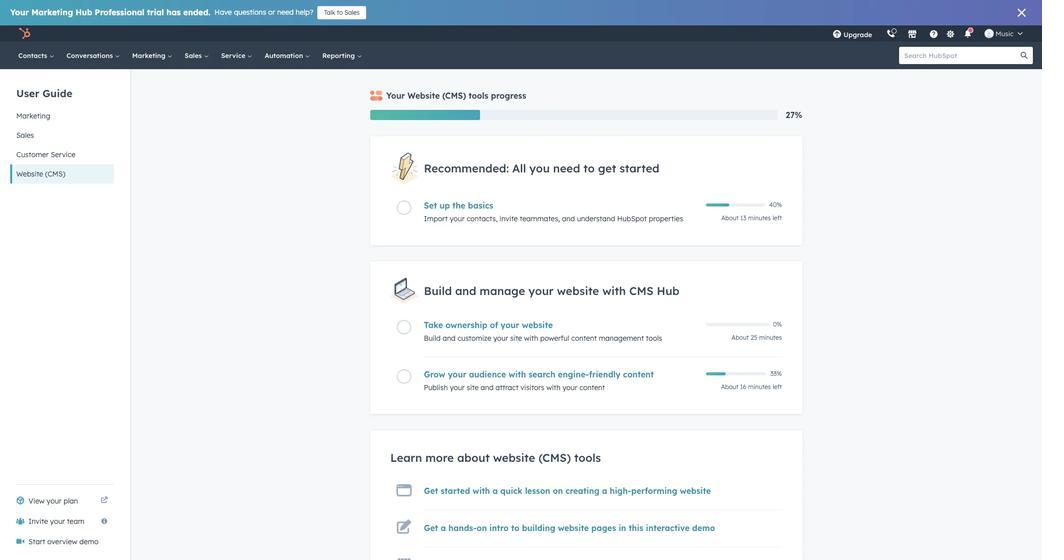 Task type: describe. For each thing, give the bounding box(es) containing it.
marketing button
[[10, 106, 114, 126]]

calling icon button
[[883, 27, 900, 40]]

service inside service link
[[221, 51, 247, 60]]

website inside button
[[16, 169, 43, 179]]

your right publish
[[450, 383, 465, 392]]

get started with a quick lesson on creating a high-performing website
[[424, 486, 711, 496]]

and up ownership
[[455, 284, 476, 298]]

sales inside 'link'
[[185, 51, 204, 60]]

creating
[[566, 486, 600, 496]]

with up the attract
[[509, 369, 526, 379]]

properties
[[649, 214, 683, 223]]

0%
[[773, 320, 782, 328]]

invite
[[500, 214, 518, 223]]

settings image
[[946, 30, 956, 39]]

start
[[28, 537, 45, 546]]

cms
[[629, 284, 654, 298]]

1 horizontal spatial tools
[[574, 451, 601, 465]]

marketplaces button
[[902, 25, 923, 42]]

attract
[[496, 383, 519, 392]]

user
[[16, 87, 39, 99]]

plan
[[64, 496, 78, 506]]

with left quick at bottom
[[473, 486, 490, 496]]

about for take ownership of your website
[[732, 334, 749, 341]]

all
[[512, 161, 526, 176]]

invite your team
[[28, 517, 85, 526]]

about 16 minutes left
[[721, 383, 782, 391]]

upgrade image
[[833, 30, 842, 39]]

service link
[[215, 42, 259, 69]]

sales button
[[10, 126, 114, 145]]

33%
[[771, 370, 782, 377]]

and inside set up the basics import your contacts, invite teammates, and understand hubspot properties
[[562, 214, 575, 223]]

conversations
[[66, 51, 115, 60]]

website (cms) button
[[10, 164, 114, 184]]

help?
[[296, 8, 313, 17]]

take ownership of your website button
[[424, 320, 700, 330]]

website (cms)
[[16, 169, 65, 179]]

left for content
[[773, 383, 782, 391]]

customer
[[16, 150, 49, 159]]

your website (cms) tools progress
[[386, 91, 526, 101]]

build inside take ownership of your website build and customize your site with powerful content management tools
[[424, 334, 441, 343]]

your marketing hub professional trial has ended. have questions or need help?
[[10, 7, 313, 17]]

basics
[[468, 201, 494, 211]]

Search HubSpot search field
[[899, 47, 1024, 64]]

the
[[453, 201, 466, 211]]

left for invite
[[773, 214, 782, 222]]

website inside take ownership of your website build and customize your site with powerful content management tools
[[522, 320, 553, 330]]

customize
[[458, 334, 491, 343]]

content inside take ownership of your website build and customize your site with powerful content management tools
[[571, 334, 597, 343]]

conversations link
[[60, 42, 126, 69]]

1 vertical spatial hub
[[657, 284, 680, 298]]

your down of
[[493, 334, 508, 343]]

greg robinson image
[[985, 29, 994, 38]]

1 vertical spatial content
[[623, 369, 654, 379]]

with inside take ownership of your website build and customize your site with powerful content management tools
[[524, 334, 538, 343]]

0 vertical spatial started
[[620, 161, 660, 176]]

intro
[[490, 523, 509, 533]]

about for set up the basics
[[721, 214, 739, 222]]

1 vertical spatial marketing
[[132, 51, 167, 60]]

your right grow
[[448, 369, 467, 379]]

interactive
[[646, 523, 690, 533]]

about for grow your audience with search engine-friendly content
[[721, 383, 739, 391]]

get
[[598, 161, 616, 176]]

set up the basics button
[[424, 201, 700, 211]]

tools inside take ownership of your website build and customize your site with powerful content management tools
[[646, 334, 662, 343]]

recommended: all you need to get started
[[424, 161, 660, 176]]

need inside your marketing hub professional trial has ended. have questions or need help?
[[277, 8, 294, 17]]

start overview demo link
[[10, 532, 114, 552]]

minutes for grow your audience with search engine-friendly content
[[748, 383, 771, 391]]

upgrade
[[844, 31, 872, 39]]

take
[[424, 320, 443, 330]]

sales link
[[179, 42, 215, 69]]

hubspot
[[617, 214, 647, 223]]

learn
[[390, 451, 422, 465]]

up
[[440, 201, 450, 211]]

0 horizontal spatial demo
[[79, 537, 99, 546]]

0 vertical spatial (cms)
[[442, 91, 466, 101]]

friendly
[[589, 369, 621, 379]]

questions
[[234, 8, 266, 17]]

have
[[215, 8, 232, 17]]

view
[[28, 496, 45, 506]]

more
[[425, 451, 454, 465]]

guide
[[43, 87, 72, 99]]

understand
[[577, 214, 615, 223]]

your for your website (cms) tools progress
[[386, 91, 405, 101]]

website up quick at bottom
[[493, 451, 535, 465]]

hands-
[[449, 523, 477, 533]]

0 horizontal spatial a
[[441, 523, 446, 533]]

40%
[[769, 201, 782, 209]]

and inside "grow your audience with search engine-friendly content publish your site and attract visitors with your content"
[[481, 383, 494, 392]]

marketing link
[[126, 42, 179, 69]]

minutes for take ownership of your website
[[759, 334, 782, 341]]

1 vertical spatial started
[[441, 486, 470, 496]]

marketing inside button
[[16, 111, 50, 121]]

and inside take ownership of your website build and customize your site with powerful content management tools
[[443, 334, 456, 343]]

automation link
[[259, 42, 316, 69]]

calling icon image
[[887, 30, 896, 39]]

settings link
[[945, 28, 957, 39]]

1 horizontal spatial demo
[[692, 523, 715, 533]]

minutes for set up the basics
[[748, 214, 771, 222]]

ended.
[[183, 7, 210, 17]]

1 horizontal spatial to
[[511, 523, 520, 533]]

search button
[[1016, 47, 1033, 64]]

customer service
[[16, 150, 75, 159]]

invite your team button
[[10, 511, 114, 532]]

professional
[[95, 7, 145, 17]]

to inside button
[[337, 9, 343, 16]]

help button
[[925, 25, 943, 42]]

0 vertical spatial sales
[[345, 9, 360, 16]]

1 horizontal spatial on
[[553, 486, 563, 496]]

talk to sales
[[324, 9, 360, 16]]

notifications button
[[959, 25, 977, 42]]

set up the basics import your contacts, invite teammates, and understand hubspot properties
[[424, 201, 683, 223]]

2 horizontal spatial (cms)
[[539, 451, 571, 465]]

automation
[[265, 51, 305, 60]]

music
[[996, 30, 1014, 38]]

0 horizontal spatial tools
[[469, 91, 489, 101]]

talk to sales button
[[318, 6, 366, 19]]

publish
[[424, 383, 448, 392]]

1 horizontal spatial a
[[493, 486, 498, 496]]

website right performing
[[680, 486, 711, 496]]

trial
[[147, 7, 164, 17]]

your down "engine-"
[[563, 383, 578, 392]]

site inside "grow your audience with search engine-friendly content publish your site and attract visitors with your content"
[[467, 383, 479, 392]]

grow your audience with search engine-friendly content publish your site and attract visitors with your content
[[424, 369, 654, 392]]

(cms) inside button
[[45, 169, 65, 179]]

link opens in a new window image
[[101, 495, 108, 507]]

get a hands-on intro to building website pages in this interactive demo link
[[424, 523, 715, 533]]



Task type: vqa. For each thing, say whether or not it's contained in the screenshot.
[object Object] complete progress bar for invite
yes



Task type: locate. For each thing, give the bounding box(es) containing it.
2 vertical spatial marketing
[[16, 111, 50, 121]]

music button
[[979, 25, 1029, 42]]

1 vertical spatial tools
[[646, 334, 662, 343]]

0 horizontal spatial sales
[[16, 131, 34, 140]]

0 horizontal spatial your
[[10, 7, 29, 17]]

left down 33%
[[773, 383, 782, 391]]

website
[[557, 284, 599, 298], [522, 320, 553, 330], [493, 451, 535, 465], [680, 486, 711, 496], [558, 523, 589, 533]]

view your plan
[[28, 496, 78, 506]]

1 vertical spatial [object object] complete progress bar
[[706, 372, 726, 375]]

0 vertical spatial tools
[[469, 91, 489, 101]]

2 vertical spatial about
[[721, 383, 739, 391]]

1 vertical spatial your
[[386, 91, 405, 101]]

your right manage
[[529, 284, 554, 298]]

your
[[10, 7, 29, 17], [386, 91, 405, 101]]

0 vertical spatial build
[[424, 284, 452, 298]]

with down grow your audience with search engine-friendly content "button"
[[547, 383, 561, 392]]

1 vertical spatial need
[[553, 161, 580, 176]]

about left 16
[[721, 383, 739, 391]]

with left cms at the bottom of the page
[[603, 284, 626, 298]]

1 horizontal spatial sales
[[185, 51, 204, 60]]

2 build from the top
[[424, 334, 441, 343]]

minutes right 16
[[748, 383, 771, 391]]

0 vertical spatial hub
[[76, 7, 92, 17]]

site
[[510, 334, 522, 343], [467, 383, 479, 392]]

(cms) down customer service button
[[45, 169, 65, 179]]

contacts link
[[12, 42, 60, 69]]

(cms) up your website (cms) tools progress progress bar
[[442, 91, 466, 101]]

2 horizontal spatial tools
[[646, 334, 662, 343]]

management
[[599, 334, 644, 343]]

link opens in a new window image
[[101, 497, 108, 505]]

0 vertical spatial left
[[773, 214, 782, 222]]

1 vertical spatial sales
[[185, 51, 204, 60]]

to right talk on the left top
[[337, 9, 343, 16]]

tools left progress
[[469, 91, 489, 101]]

site left powerful at the right of the page
[[510, 334, 522, 343]]

with
[[603, 284, 626, 298], [524, 334, 538, 343], [509, 369, 526, 379], [547, 383, 561, 392], [473, 486, 490, 496]]

marketplaces image
[[908, 30, 917, 39]]

get left hands-
[[424, 523, 438, 533]]

you
[[529, 161, 550, 176]]

about left 13
[[721, 214, 739, 222]]

a left quick at bottom
[[493, 486, 498, 496]]

demo down the team
[[79, 537, 99, 546]]

service up the website (cms) button
[[51, 150, 75, 159]]

1 vertical spatial website
[[16, 169, 43, 179]]

0 horizontal spatial hub
[[76, 7, 92, 17]]

content right friendly
[[623, 369, 654, 379]]

sales
[[345, 9, 360, 16], [185, 51, 204, 60], [16, 131, 34, 140]]

1 horizontal spatial service
[[221, 51, 247, 60]]

2 vertical spatial tools
[[574, 451, 601, 465]]

import
[[424, 214, 448, 223]]

sales right marketing link
[[185, 51, 204, 60]]

overview
[[47, 537, 77, 546]]

powerful
[[540, 334, 569, 343]]

get down the more
[[424, 486, 438, 496]]

content down friendly
[[580, 383, 605, 392]]

your inside set up the basics import your contacts, invite teammates, and understand hubspot properties
[[450, 214, 465, 223]]

build down take
[[424, 334, 441, 343]]

0 vertical spatial site
[[510, 334, 522, 343]]

[object object] complete progress bar for content
[[706, 372, 726, 375]]

on left 'intro'
[[477, 523, 487, 533]]

minutes down 0%
[[759, 334, 782, 341]]

27%
[[786, 110, 802, 120]]

2 horizontal spatial sales
[[345, 9, 360, 16]]

0 horizontal spatial site
[[467, 383, 479, 392]]

2 vertical spatial to
[[511, 523, 520, 533]]

0 vertical spatial service
[[221, 51, 247, 60]]

a left hands-
[[441, 523, 446, 533]]

pages
[[592, 523, 616, 533]]

site down audience
[[467, 383, 479, 392]]

left down 40%
[[773, 214, 782, 222]]

your left "plan"
[[47, 496, 62, 506]]

16
[[740, 383, 747, 391]]

to
[[337, 9, 343, 16], [584, 161, 595, 176], [511, 523, 520, 533]]

1 horizontal spatial started
[[620, 161, 660, 176]]

set
[[424, 201, 437, 211]]

tools right management at the right of page
[[646, 334, 662, 343]]

1 vertical spatial get
[[424, 523, 438, 533]]

0 vertical spatial demo
[[692, 523, 715, 533]]

service
[[221, 51, 247, 60], [51, 150, 75, 159]]

1 horizontal spatial your
[[386, 91, 405, 101]]

1 vertical spatial left
[[773, 383, 782, 391]]

marketing up hubspot link
[[31, 7, 73, 17]]

content down take ownership of your website button
[[571, 334, 597, 343]]

1 vertical spatial to
[[584, 161, 595, 176]]

your up your website (cms) tools progress progress bar
[[386, 91, 405, 101]]

hubspot image
[[18, 27, 31, 40]]

2 [object object] complete progress bar from the top
[[706, 372, 726, 375]]

about 25 minutes
[[732, 334, 782, 341]]

0 vertical spatial minutes
[[748, 214, 771, 222]]

visitors
[[521, 383, 545, 392]]

[object object] complete progress bar up about 16 minutes left
[[706, 372, 726, 375]]

reporting link
[[316, 42, 368, 69]]

about left 25
[[732, 334, 749, 341]]

website
[[408, 91, 440, 101], [16, 169, 43, 179]]

your inside "button"
[[50, 517, 65, 526]]

view your plan link
[[10, 491, 114, 511]]

sales up customer
[[16, 131, 34, 140]]

help image
[[929, 30, 938, 39]]

reporting
[[322, 51, 357, 60]]

building
[[522, 523, 555, 533]]

and down set up the basics button
[[562, 214, 575, 223]]

website up take ownership of your website button
[[557, 284, 599, 298]]

has
[[166, 7, 181, 17]]

start overview demo
[[28, 537, 99, 546]]

[object object] complete progress bar for invite
[[706, 204, 730, 207]]

1 vertical spatial demo
[[79, 537, 99, 546]]

content
[[571, 334, 597, 343], [623, 369, 654, 379], [580, 383, 605, 392]]

1 vertical spatial (cms)
[[45, 169, 65, 179]]

13
[[741, 214, 747, 222]]

grow
[[424, 369, 445, 379]]

1 vertical spatial build
[[424, 334, 441, 343]]

lesson
[[525, 486, 550, 496]]

0 horizontal spatial on
[[477, 523, 487, 533]]

menu containing music
[[825, 25, 1030, 42]]

1 vertical spatial service
[[51, 150, 75, 159]]

menu
[[825, 25, 1030, 42]]

of
[[490, 320, 498, 330]]

website left the pages at right
[[558, 523, 589, 533]]

and down take
[[443, 334, 456, 343]]

performing
[[631, 486, 678, 496]]

customer service button
[[10, 145, 114, 164]]

0 horizontal spatial started
[[441, 486, 470, 496]]

2 horizontal spatial to
[[584, 161, 595, 176]]

website down customer
[[16, 169, 43, 179]]

0 vertical spatial [object object] complete progress bar
[[706, 204, 730, 207]]

quick
[[500, 486, 523, 496]]

2 vertical spatial (cms)
[[539, 451, 571, 465]]

website up your website (cms) tools progress progress bar
[[408, 91, 440, 101]]

2 horizontal spatial a
[[602, 486, 607, 496]]

1 horizontal spatial (cms)
[[442, 91, 466, 101]]

website up powerful at the right of the page
[[522, 320, 553, 330]]

1 [object object] complete progress bar from the top
[[706, 204, 730, 207]]

menu item
[[879, 25, 881, 42]]

1 horizontal spatial site
[[510, 334, 522, 343]]

sales inside user guide views element
[[16, 131, 34, 140]]

2 vertical spatial minutes
[[748, 383, 771, 391]]

user guide views element
[[10, 69, 114, 184]]

0 vertical spatial content
[[571, 334, 597, 343]]

hub
[[76, 7, 92, 17], [657, 284, 680, 298]]

1 build from the top
[[424, 284, 452, 298]]

0 horizontal spatial to
[[337, 9, 343, 16]]

0 horizontal spatial service
[[51, 150, 75, 159]]

0 vertical spatial marketing
[[31, 7, 73, 17]]

service right sales 'link'
[[221, 51, 247, 60]]

and
[[562, 214, 575, 223], [455, 284, 476, 298], [443, 334, 456, 343], [481, 383, 494, 392]]

1 get from the top
[[424, 486, 438, 496]]

and down audience
[[481, 383, 494, 392]]

1 vertical spatial minutes
[[759, 334, 782, 341]]

hubspot link
[[12, 27, 38, 40]]

minutes right 13
[[748, 214, 771, 222]]

1 vertical spatial on
[[477, 523, 487, 533]]

site inside take ownership of your website build and customize your site with powerful content management tools
[[510, 334, 522, 343]]

recommended:
[[424, 161, 509, 176]]

build and manage your website with cms hub
[[424, 284, 680, 298]]

0 vertical spatial get
[[424, 486, 438, 496]]

manage
[[480, 284, 525, 298]]

2 get from the top
[[424, 523, 438, 533]]

get started with a quick lesson on creating a high-performing website link
[[424, 486, 711, 496]]

invite
[[28, 517, 48, 526]]

hub right cms at the bottom of the page
[[657, 284, 680, 298]]

to left get
[[584, 161, 595, 176]]

1 horizontal spatial website
[[408, 91, 440, 101]]

need
[[277, 8, 294, 17], [553, 161, 580, 176]]

on right lesson
[[553, 486, 563, 496]]

demo right the interactive on the right bottom
[[692, 523, 715, 533]]

0 vertical spatial website
[[408, 91, 440, 101]]

1 vertical spatial site
[[467, 383, 479, 392]]

your down the
[[450, 214, 465, 223]]

a left high- at the right of the page
[[602, 486, 607, 496]]

get
[[424, 486, 438, 496], [424, 523, 438, 533]]

tools up creating at the bottom right of page
[[574, 451, 601, 465]]

close image
[[1018, 9, 1026, 17]]

to right 'intro'
[[511, 523, 520, 533]]

(cms) up get started with a quick lesson on creating a high-performing website on the bottom of page
[[539, 451, 571, 465]]

started right get
[[620, 161, 660, 176]]

0 vertical spatial about
[[721, 214, 739, 222]]

user guide
[[16, 87, 72, 99]]

1 vertical spatial about
[[732, 334, 749, 341]]

search image
[[1021, 52, 1028, 59]]

progress
[[491, 91, 526, 101]]

grow your audience with search engine-friendly content button
[[424, 369, 700, 379]]

get for get started with a quick lesson on creating a high-performing website
[[424, 486, 438, 496]]

1 horizontal spatial need
[[553, 161, 580, 176]]

service inside customer service button
[[51, 150, 75, 159]]

[object object] complete progress bar
[[706, 204, 730, 207], [706, 372, 726, 375]]

2 vertical spatial content
[[580, 383, 605, 392]]

marketing
[[31, 7, 73, 17], [132, 51, 167, 60], [16, 111, 50, 121]]

marketing down user
[[16, 111, 50, 121]]

started down the more
[[441, 486, 470, 496]]

your website (cms) tools progress progress bar
[[370, 110, 480, 120]]

on
[[553, 486, 563, 496], [477, 523, 487, 533]]

need right you
[[553, 161, 580, 176]]

1 horizontal spatial hub
[[657, 284, 680, 298]]

with left powerful at the right of the page
[[524, 334, 538, 343]]

2 left from the top
[[773, 383, 782, 391]]

your for your marketing hub professional trial has ended. have questions or need help?
[[10, 7, 29, 17]]

0 horizontal spatial need
[[277, 8, 294, 17]]

0 vertical spatial to
[[337, 9, 343, 16]]

ownership
[[446, 320, 488, 330]]

25
[[751, 334, 758, 341]]

build up take
[[424, 284, 452, 298]]

sales right talk on the left top
[[345, 9, 360, 16]]

started
[[620, 161, 660, 176], [441, 486, 470, 496]]

your left the team
[[50, 517, 65, 526]]

get for get a hands-on intro to building website pages in this interactive demo
[[424, 523, 438, 533]]

0 vertical spatial your
[[10, 7, 29, 17]]

2 vertical spatial sales
[[16, 131, 34, 140]]

0 vertical spatial on
[[553, 486, 563, 496]]

take ownership of your website build and customize your site with powerful content management tools
[[424, 320, 662, 343]]

marketing down trial in the left top of the page
[[132, 51, 167, 60]]

learn more about website (cms) tools
[[390, 451, 601, 465]]

0 vertical spatial need
[[277, 8, 294, 17]]

your up hubspot icon
[[10, 7, 29, 17]]

notifications image
[[963, 30, 973, 39]]

0 horizontal spatial website
[[16, 169, 43, 179]]

engine-
[[558, 369, 589, 379]]

need right or
[[277, 8, 294, 17]]

about
[[457, 451, 490, 465]]

teammates,
[[520, 214, 560, 223]]

in
[[619, 523, 626, 533]]

your right of
[[501, 320, 519, 330]]

[object object] complete progress bar up about 13 minutes left
[[706, 204, 730, 207]]

contacts
[[18, 51, 49, 60]]

or
[[268, 8, 275, 17]]

0 horizontal spatial (cms)
[[45, 169, 65, 179]]

hub left professional
[[76, 7, 92, 17]]

1 left from the top
[[773, 214, 782, 222]]



